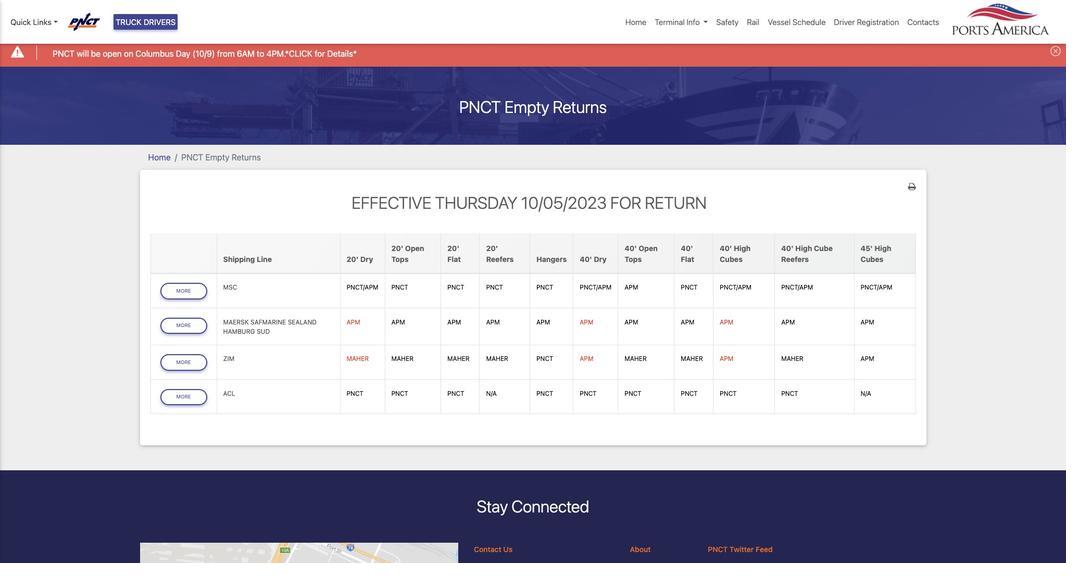 Task type: vqa. For each thing, say whether or not it's contained in the screenshot.
operated
no



Task type: describe. For each thing, give the bounding box(es) containing it.
1 reefers from the left
[[486, 255, 514, 263]]

contacts link
[[903, 12, 944, 32]]

truck
[[116, 17, 142, 27]]

20' flat
[[448, 244, 461, 263]]

safmarine
[[251, 318, 286, 326]]

5 pnct/apm from the left
[[861, 283, 893, 291]]

45' high cubes
[[861, 244, 892, 263]]

terminal
[[655, 17, 685, 27]]

3 pnct/apm from the left
[[720, 283, 752, 291]]

shipping
[[223, 255, 255, 263]]

truck drivers link
[[114, 14, 178, 30]]

line
[[257, 255, 272, 263]]

0 vertical spatial pnct empty returns
[[459, 97, 607, 116]]

more for acl
[[176, 394, 191, 400]]

40' for 40' high cube reefers
[[782, 244, 794, 252]]

45'
[[861, 244, 873, 252]]

will
[[77, 49, 89, 58]]

open for 40' open tops
[[639, 244, 658, 252]]

hangers
[[537, 255, 567, 263]]

more for maersk safmarine sealand hamburg sud
[[176, 323, 191, 328]]

open
[[103, 49, 122, 58]]

dry for 40' dry
[[594, 255, 607, 263]]

4pm.*click
[[267, 49, 313, 58]]

40' for 40' high cubes
[[720, 244, 732, 252]]

20' for 20' flat
[[448, 244, 459, 252]]

6am
[[237, 49, 255, 58]]

pnct twitter feed
[[708, 545, 773, 554]]

info
[[687, 17, 700, 27]]

2 maher from the left
[[391, 355, 414, 363]]

0 horizontal spatial home link
[[148, 152, 171, 162]]

drivers
[[144, 17, 176, 27]]

40' high cubes
[[720, 244, 751, 263]]

1 n/a from the left
[[486, 389, 497, 397]]

20' open tops
[[391, 244, 424, 263]]

effective thursday 10/05/2023 for return
[[352, 193, 707, 212]]

acl
[[223, 389, 235, 397]]

maersk safmarine sealand hamburg sud
[[223, 318, 317, 335]]

safety
[[716, 17, 739, 27]]

pnct will be open on columbus day (10/9) from 6am to 4pm.*click for details* link
[[53, 47, 357, 60]]

us
[[503, 545, 513, 554]]

truck drivers
[[116, 17, 176, 27]]

20' for 20' dry
[[347, 255, 359, 263]]

thursday
[[435, 193, 518, 212]]

reefers inside 40' high cube reefers
[[782, 255, 809, 263]]

effective
[[352, 193, 432, 212]]

dry for 20' dry
[[360, 255, 373, 263]]

driver registration
[[834, 17, 899, 27]]

sealand
[[288, 318, 317, 326]]

columbus
[[136, 49, 174, 58]]

0 horizontal spatial returns
[[232, 152, 261, 162]]

high for 40' high cubes
[[734, 244, 751, 252]]

registration
[[857, 17, 899, 27]]

maersk
[[223, 318, 249, 326]]

for
[[315, 49, 325, 58]]

more button for zim
[[160, 354, 207, 371]]

40' for 40' flat
[[681, 244, 693, 252]]

tops for 20'
[[391, 255, 409, 263]]

40' dry
[[580, 255, 607, 263]]

20' dry
[[347, 255, 373, 263]]

4 pnct/apm from the left
[[782, 283, 813, 291]]

day
[[176, 49, 190, 58]]

contacts
[[908, 17, 940, 27]]

40' flat
[[681, 244, 695, 263]]

(10/9)
[[193, 49, 215, 58]]

pnct will be open on columbus day (10/9) from 6am to 4pm.*click for details*
[[53, 49, 357, 58]]

contact us
[[474, 545, 513, 554]]

sud
[[257, 327, 270, 335]]

print image
[[908, 182, 916, 190]]

1 maher from the left
[[347, 355, 369, 363]]

on
[[124, 49, 133, 58]]

links
[[33, 17, 52, 27]]

pnct will be open on columbus day (10/9) from 6am to 4pm.*click for details* alert
[[0, 38, 1066, 66]]

quick links link
[[10, 16, 58, 28]]

terminal info link
[[651, 12, 712, 32]]

cubes for 45'
[[861, 255, 884, 263]]

feed
[[756, 545, 773, 554]]

zim
[[223, 355, 234, 363]]

connected
[[512, 497, 589, 516]]

msc
[[223, 283, 237, 291]]

schedule
[[793, 17, 826, 27]]

5 maher from the left
[[625, 355, 647, 363]]

2 n/a from the left
[[861, 389, 871, 397]]



Task type: locate. For each thing, give the bounding box(es) containing it.
vessel schedule link
[[764, 12, 830, 32]]

n/a
[[486, 389, 497, 397], [861, 389, 871, 397]]

2 more button from the top
[[160, 318, 207, 334]]

returns
[[553, 97, 607, 116], [232, 152, 261, 162]]

vessel
[[768, 17, 791, 27]]

quick links
[[10, 17, 52, 27]]

0 horizontal spatial high
[[734, 244, 751, 252]]

stay
[[477, 497, 508, 516]]

more button for maersk safmarine sealand hamburg sud
[[160, 318, 207, 334]]

1 pnct/apm from the left
[[347, 283, 378, 291]]

cubes for 40'
[[720, 255, 743, 263]]

cube
[[814, 244, 833, 252]]

contact
[[474, 545, 502, 554]]

4 more from the top
[[176, 394, 191, 400]]

pnct/apm
[[347, 283, 378, 291], [580, 283, 612, 291], [720, 283, 752, 291], [782, 283, 813, 291], [861, 283, 893, 291]]

40' inside 40' high cube reefers
[[782, 244, 794, 252]]

open
[[405, 244, 424, 252], [639, 244, 658, 252]]

tops inside 40' open tops
[[625, 255, 642, 263]]

open left 40' flat
[[639, 244, 658, 252]]

maher
[[347, 355, 369, 363], [391, 355, 414, 363], [448, 355, 470, 363], [486, 355, 508, 363], [625, 355, 647, 363], [681, 355, 703, 363], [782, 355, 804, 363]]

1 horizontal spatial high
[[796, 244, 812, 252]]

cubes right 40' flat
[[720, 255, 743, 263]]

0 vertical spatial returns
[[553, 97, 607, 116]]

reefers
[[486, 255, 514, 263], [782, 255, 809, 263]]

more for msc
[[176, 288, 191, 294]]

driver
[[834, 17, 855, 27]]

open for 20' open tops
[[405, 244, 424, 252]]

20' reefers
[[486, 244, 514, 263]]

0 vertical spatial home
[[626, 17, 647, 27]]

stay connected
[[477, 497, 589, 516]]

close image
[[1051, 46, 1061, 56]]

20' inside 20' open tops
[[391, 244, 403, 252]]

40' right 40' flat
[[720, 244, 732, 252]]

pnct/apm down 40' high cubes
[[720, 283, 752, 291]]

home
[[626, 17, 647, 27], [148, 152, 171, 162]]

40' down "for"
[[625, 244, 637, 252]]

40' open tops
[[625, 244, 658, 263]]

1 more button from the top
[[160, 283, 207, 300]]

2 reefers from the left
[[782, 255, 809, 263]]

quick
[[10, 17, 31, 27]]

1 flat from the left
[[448, 255, 461, 263]]

2 high from the left
[[796, 244, 812, 252]]

cubes inside 40' high cubes
[[720, 255, 743, 263]]

dry left 20' open tops
[[360, 255, 373, 263]]

pnct/apm down 20' dry at the left top of the page
[[347, 283, 378, 291]]

home inside home 'link'
[[626, 17, 647, 27]]

details*
[[327, 49, 357, 58]]

0 horizontal spatial flat
[[448, 255, 461, 263]]

dry left 40' open tops
[[594, 255, 607, 263]]

vessel schedule
[[768, 17, 826, 27]]

rail
[[747, 17, 760, 27]]

hamburg
[[223, 327, 255, 335]]

high for 45' high cubes
[[875, 244, 892, 252]]

be
[[91, 49, 101, 58]]

2 pnct/apm from the left
[[580, 283, 612, 291]]

3 more from the top
[[176, 359, 191, 365]]

pnct/apm down 40' high cube reefers
[[782, 283, 813, 291]]

7 maher from the left
[[782, 355, 804, 363]]

3 more button from the top
[[160, 354, 207, 371]]

tops for 40'
[[625, 255, 642, 263]]

high inside 40' high cube reefers
[[796, 244, 812, 252]]

open inside 40' open tops
[[639, 244, 658, 252]]

for
[[611, 193, 641, 212]]

40' right 40' open tops
[[681, 244, 693, 252]]

cubes inside 45' high cubes
[[861, 255, 884, 263]]

40' high cube reefers
[[782, 244, 833, 263]]

1 vertical spatial home
[[148, 152, 171, 162]]

20' inside 20' reefers
[[486, 244, 498, 252]]

1 horizontal spatial home link
[[621, 12, 651, 32]]

0 horizontal spatial tops
[[391, 255, 409, 263]]

1 vertical spatial empty
[[205, 152, 229, 162]]

cubes
[[720, 255, 743, 263], [861, 255, 884, 263]]

pnct/apm down 45' high cubes
[[861, 283, 893, 291]]

return
[[645, 193, 707, 212]]

1 horizontal spatial tops
[[625, 255, 642, 263]]

home link
[[621, 12, 651, 32], [148, 152, 171, 162]]

20'
[[391, 244, 403, 252], [448, 244, 459, 252], [486, 244, 498, 252], [347, 255, 359, 263]]

more
[[176, 288, 191, 294], [176, 323, 191, 328], [176, 359, 191, 365], [176, 394, 191, 400]]

40' left the cube
[[782, 244, 794, 252]]

driver registration link
[[830, 12, 903, 32]]

pnct empty returns
[[459, 97, 607, 116], [181, 152, 261, 162]]

0 horizontal spatial home
[[148, 152, 171, 162]]

1 vertical spatial pnct empty returns
[[181, 152, 261, 162]]

40'
[[625, 244, 637, 252], [681, 244, 693, 252], [720, 244, 732, 252], [782, 244, 794, 252], [580, 255, 592, 263]]

20' inside 20' flat
[[448, 244, 459, 252]]

2 cubes from the left
[[861, 255, 884, 263]]

empty
[[505, 97, 549, 116], [205, 152, 229, 162]]

high for 40' high cube reefers
[[796, 244, 812, 252]]

twitter
[[730, 545, 754, 554]]

0 horizontal spatial reefers
[[486, 255, 514, 263]]

0 horizontal spatial dry
[[360, 255, 373, 263]]

2 dry from the left
[[594, 255, 607, 263]]

apm
[[625, 283, 638, 291], [347, 318, 360, 326], [391, 318, 405, 326], [448, 318, 461, 326], [486, 318, 500, 326], [537, 318, 550, 326], [580, 318, 594, 326], [625, 318, 638, 326], [681, 318, 695, 326], [720, 318, 734, 326], [782, 318, 795, 326], [861, 318, 875, 326], [580, 355, 594, 363], [720, 355, 734, 363], [861, 355, 875, 363]]

2 open from the left
[[639, 244, 658, 252]]

40' inside 40' flat
[[681, 244, 693, 252]]

1 horizontal spatial reefers
[[782, 255, 809, 263]]

0 vertical spatial home link
[[621, 12, 651, 32]]

1 tops from the left
[[391, 255, 409, 263]]

10/05/2023
[[521, 193, 607, 212]]

flat right 40' open tops
[[681, 255, 695, 263]]

40' inside 40' high cubes
[[720, 244, 732, 252]]

40' for 40' open tops
[[625, 244, 637, 252]]

1 cubes from the left
[[720, 255, 743, 263]]

4 more button from the top
[[160, 389, 207, 406]]

safety link
[[712, 12, 743, 32]]

tops right 20' dry at the left top of the page
[[391, 255, 409, 263]]

dry
[[360, 255, 373, 263], [594, 255, 607, 263]]

more for zim
[[176, 359, 191, 365]]

pnct/apm down 40' dry at the right top of page
[[580, 283, 612, 291]]

tops
[[391, 255, 409, 263], [625, 255, 642, 263]]

2 flat from the left
[[681, 255, 695, 263]]

1 vertical spatial home link
[[148, 152, 171, 162]]

tops inside 20' open tops
[[391, 255, 409, 263]]

more button
[[160, 283, 207, 300], [160, 318, 207, 334], [160, 354, 207, 371], [160, 389, 207, 406]]

1 horizontal spatial home
[[626, 17, 647, 27]]

40' right hangers
[[580, 255, 592, 263]]

flat left 20' reefers
[[448, 255, 461, 263]]

20' for 20' reefers
[[486, 244, 498, 252]]

pnct inside alert
[[53, 49, 75, 58]]

2 tops from the left
[[625, 255, 642, 263]]

1 vertical spatial returns
[[232, 152, 261, 162]]

high inside 40' high cubes
[[734, 244, 751, 252]]

20' for 20' open tops
[[391, 244, 403, 252]]

1 more from the top
[[176, 288, 191, 294]]

4 maher from the left
[[486, 355, 508, 363]]

more button for acl
[[160, 389, 207, 406]]

open inside 20' open tops
[[405, 244, 424, 252]]

2 more from the top
[[176, 323, 191, 328]]

to
[[257, 49, 264, 58]]

1 horizontal spatial cubes
[[861, 255, 884, 263]]

pnct
[[53, 49, 75, 58], [459, 97, 501, 116], [181, 152, 203, 162], [391, 283, 408, 291], [448, 283, 464, 291], [486, 283, 503, 291], [537, 283, 553, 291], [681, 283, 698, 291], [537, 355, 553, 363], [347, 389, 364, 397], [391, 389, 408, 397], [448, 389, 464, 397], [537, 389, 553, 397], [580, 389, 597, 397], [625, 389, 642, 397], [681, 389, 698, 397], [720, 389, 737, 397], [782, 389, 798, 397], [708, 545, 728, 554]]

0 vertical spatial empty
[[505, 97, 549, 116]]

rail link
[[743, 12, 764, 32]]

shipping line
[[223, 255, 272, 263]]

more button for msc
[[160, 283, 207, 300]]

high
[[734, 244, 751, 252], [796, 244, 812, 252], [875, 244, 892, 252]]

1 horizontal spatial pnct empty returns
[[459, 97, 607, 116]]

from
[[217, 49, 235, 58]]

flat for 40' flat
[[681, 255, 695, 263]]

0 horizontal spatial empty
[[205, 152, 229, 162]]

1 horizontal spatial n/a
[[861, 389, 871, 397]]

terminal info
[[655, 17, 700, 27]]

3 high from the left
[[875, 244, 892, 252]]

high inside 45' high cubes
[[875, 244, 892, 252]]

40' inside 40' open tops
[[625, 244, 637, 252]]

1 horizontal spatial empty
[[505, 97, 549, 116]]

0 horizontal spatial pnct empty returns
[[181, 152, 261, 162]]

cubes down 45'
[[861, 255, 884, 263]]

40' for 40' dry
[[580, 255, 592, 263]]

1 horizontal spatial flat
[[681, 255, 695, 263]]

0 horizontal spatial cubes
[[720, 255, 743, 263]]

open left 20' flat
[[405, 244, 424, 252]]

flat for 20' flat
[[448, 255, 461, 263]]

1 horizontal spatial open
[[639, 244, 658, 252]]

1 dry from the left
[[360, 255, 373, 263]]

1 open from the left
[[405, 244, 424, 252]]

tops right 40' dry at the right top of page
[[625, 255, 642, 263]]

about
[[630, 545, 651, 554]]

6 maher from the left
[[681, 355, 703, 363]]

0 horizontal spatial open
[[405, 244, 424, 252]]

3 maher from the left
[[448, 355, 470, 363]]

1 horizontal spatial dry
[[594, 255, 607, 263]]

1 horizontal spatial returns
[[553, 97, 607, 116]]

0 horizontal spatial n/a
[[486, 389, 497, 397]]

1 high from the left
[[734, 244, 751, 252]]

2 horizontal spatial high
[[875, 244, 892, 252]]



